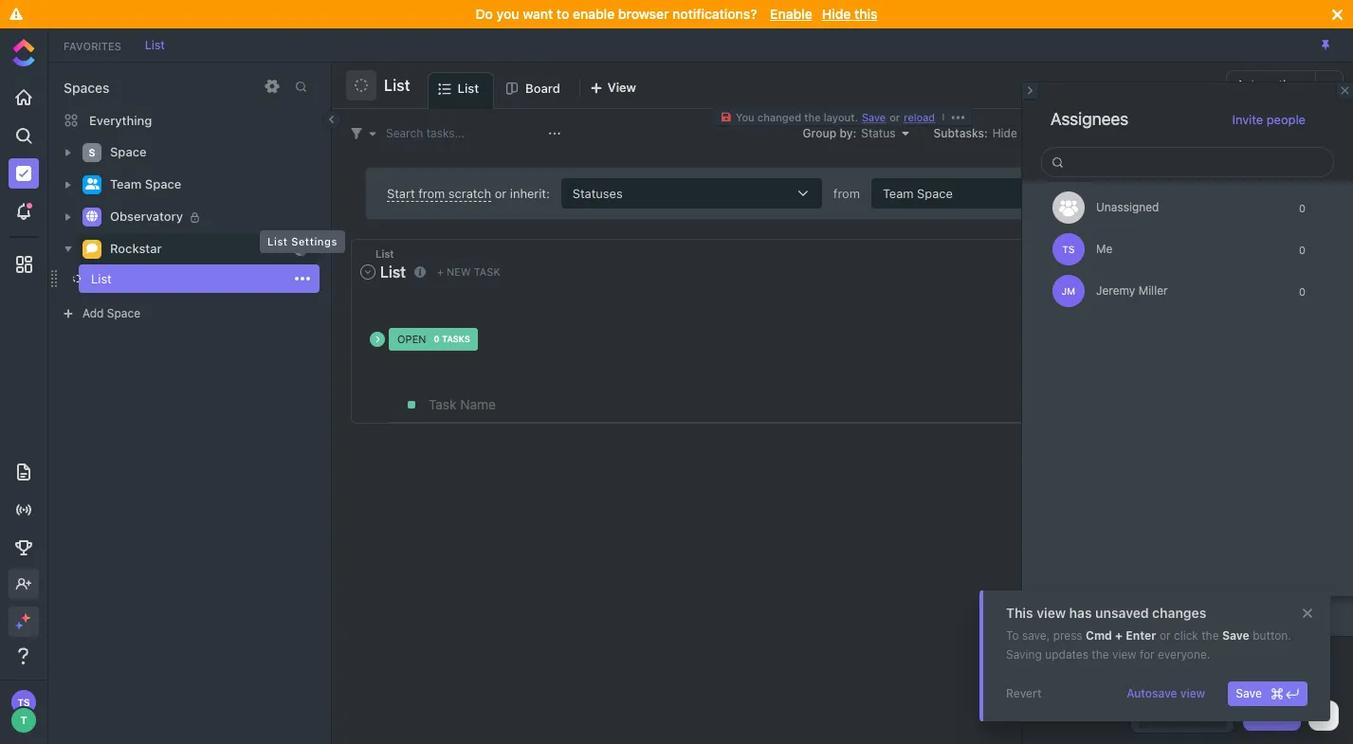 Task type: vqa. For each thing, say whether or not it's contained in the screenshot.
top USER GROUP Icon
no



Task type: locate. For each thing, give the bounding box(es) containing it.
1 horizontal spatial team
[[883, 185, 914, 201]]

0 horizontal spatial hide
[[822, 6, 851, 22]]

hide left the this
[[822, 6, 851, 22]]

me left assignees button
[[1075, 128, 1091, 140]]

rockstar link
[[110, 234, 287, 265]]

0 vertical spatial the
[[805, 111, 821, 123]]

or left inherit:
[[495, 185, 507, 201]]

save up status
[[862, 111, 886, 123]]

save inside this view has unsaved changes to save, press cmd + enter or click the save button. saving updates the view for everyone.
[[1223, 629, 1250, 643]]

sparkle svg 2 image
[[15, 622, 22, 629]]

1 vertical spatial list link
[[458, 73, 487, 108]]

assignees button
[[1098, 122, 1181, 145]]

1 vertical spatial +
[[1115, 629, 1123, 643]]

0 horizontal spatial from
[[418, 185, 445, 201]]

everything
[[89, 112, 152, 128]]

share
[[1212, 128, 1242, 140]]

saving
[[1006, 648, 1042, 662]]

team space down status
[[883, 185, 953, 201]]

0 horizontal spatial tasks
[[442, 334, 470, 345]]

scratch
[[449, 185, 491, 201]]

start from scratch link
[[387, 185, 491, 202]]

people down "automations" button
[[1267, 111, 1306, 127]]

me up the jeremy
[[1096, 242, 1113, 256]]

0 horizontal spatial view
[[1037, 605, 1066, 621]]

save inside save button
[[1236, 687, 1262, 701]]

group
[[803, 126, 837, 140]]

team space up 'observatory'
[[110, 177, 181, 192]]

people up enter
[[1115, 614, 1152, 628]]

1 horizontal spatial team space
[[883, 185, 953, 201]]

2 vertical spatial the
[[1092, 648, 1109, 662]]

0
[[1299, 202, 1306, 214], [1299, 243, 1306, 256], [1299, 285, 1306, 297], [434, 334, 440, 345]]

ts
[[1063, 244, 1075, 255], [17, 697, 30, 709]]

list link down rockstar
[[47, 265, 288, 293]]

or up status
[[890, 111, 900, 123]]

list down comment image
[[91, 271, 112, 286]]

1 horizontal spatial hide
[[993, 126, 1018, 140]]

team inside dropdown button
[[883, 185, 914, 201]]

save down comments
[[1236, 687, 1262, 701]]

2 vertical spatial view
[[1181, 687, 1206, 701]]

start from scratch or inherit:
[[387, 185, 550, 201]]

0 horizontal spatial the
[[805, 111, 821, 123]]

2 horizontal spatial view
[[1181, 687, 1206, 701]]

ts for ts t
[[17, 697, 30, 709]]

Search tasks... text field
[[386, 120, 543, 147]]

view inside button
[[1181, 687, 1206, 701]]

0 horizontal spatial ts
[[17, 697, 30, 709]]

jeremy miller
[[1096, 284, 1168, 298]]

view for autosave
[[1181, 687, 1206, 701]]

this view has unsaved changes to save, press cmd + enter or click the save button. saving updates the view for everyone.
[[1006, 605, 1292, 662]]

autosave view
[[1127, 687, 1206, 701]]

1 horizontal spatial people
[[1267, 111, 1306, 127]]

team for team space link
[[110, 177, 142, 192]]

or
[[890, 111, 900, 123], [495, 185, 507, 201], [1160, 629, 1171, 643]]

assignees inside button
[[1121, 128, 1173, 140]]

+ right cmd
[[1115, 629, 1123, 643]]

team for team space dropdown button
[[883, 185, 914, 201]]

list link
[[135, 37, 174, 52], [458, 73, 487, 108], [47, 265, 288, 293]]

1 vertical spatial hide
[[993, 126, 1018, 140]]

the down cmd
[[1092, 648, 1109, 662]]

list left list info image
[[380, 263, 406, 281]]

globe image
[[86, 211, 98, 222]]

enable
[[770, 6, 813, 22]]

comment image
[[86, 243, 98, 255]]

2 from from the left
[[834, 185, 860, 201]]

assignees
[[1051, 109, 1129, 129], [1121, 128, 1173, 140]]

teams
[[1179, 614, 1213, 628]]

everything link
[[48, 105, 331, 136]]

1 horizontal spatial view
[[1113, 648, 1137, 662]]

add
[[83, 306, 104, 321]]

1 horizontal spatial from
[[834, 185, 860, 201]]

0 vertical spatial +
[[437, 266, 444, 278]]

ts up jm
[[1063, 244, 1075, 255]]

0 horizontal spatial dropdown menu image
[[265, 79, 280, 94]]

2 vertical spatial or
[[1160, 629, 1171, 643]]

list info image
[[414, 266, 426, 278]]

list
[[145, 37, 165, 52], [384, 77, 410, 94], [458, 81, 479, 96], [376, 248, 394, 260], [380, 263, 406, 281], [91, 271, 112, 286]]

0 vertical spatial me
[[1075, 128, 1091, 140]]

1 horizontal spatial +
[[1115, 629, 1123, 643]]

team space for team space dropdown button
[[883, 185, 953, 201]]

list link up search tasks... text box
[[458, 73, 487, 108]]

0 vertical spatial hide
[[822, 6, 851, 22]]

1 horizontal spatial or
[[890, 111, 900, 123]]

people
[[1267, 111, 1306, 127], [1115, 614, 1152, 628]]

0 horizontal spatial team
[[110, 177, 142, 192]]

hide
[[822, 6, 851, 22], [993, 126, 1018, 140], [1087, 614, 1112, 628]]

new
[[447, 266, 471, 278]]

from down by:
[[834, 185, 860, 201]]

the down teams
[[1202, 629, 1219, 643]]

observatory
[[110, 209, 183, 224]]

1 vertical spatial the
[[1202, 629, 1219, 643]]

0 vertical spatial list link
[[135, 37, 174, 52]]

team down status
[[883, 185, 914, 201]]

1 vertical spatial view
[[1113, 648, 1137, 662]]

ts for ts
[[1063, 244, 1075, 255]]

team right user group icon
[[110, 177, 142, 192]]

this
[[1006, 605, 1034, 621]]

0 vertical spatial view
[[1037, 605, 1066, 621]]

list link right favorites
[[135, 37, 174, 52]]

0 vertical spatial ts
[[1063, 244, 1075, 255]]

1 vertical spatial save
[[1223, 629, 1250, 643]]

autosave view button
[[1119, 682, 1213, 707]]

list right favorites
[[145, 37, 165, 52]]

view up save,
[[1037, 605, 1066, 621]]

hide up cmd
[[1087, 614, 1112, 628]]

+ left new
[[437, 266, 444, 278]]

start
[[387, 185, 415, 201]]

0 horizontal spatial me
[[1075, 128, 1091, 140]]

1 from from the left
[[418, 185, 445, 201]]

rockstar
[[110, 241, 162, 256]]

0 vertical spatial tasks
[[442, 334, 470, 345]]

1 horizontal spatial dropdown menu image
[[296, 245, 305, 254]]

team space
[[110, 177, 181, 192], [883, 185, 953, 201]]

1 horizontal spatial tasks
[[1260, 614, 1289, 628]]

board
[[526, 80, 560, 95]]

updates
[[1045, 648, 1089, 662]]

from right start
[[418, 185, 445, 201]]

hide right the subtasks:
[[993, 126, 1018, 140]]

space link
[[110, 138, 307, 168]]

search tasks...
[[386, 126, 465, 140]]

1 vertical spatial people
[[1115, 614, 1152, 628]]

hide people and teams without tasks
[[1087, 614, 1289, 628]]

from
[[418, 185, 445, 201], [834, 185, 860, 201]]

me inside button
[[1075, 128, 1091, 140]]

me
[[1075, 128, 1091, 140], [1096, 242, 1113, 256]]

do you want to enable browser notifications? enable hide this
[[476, 6, 878, 22]]

0 vertical spatial dropdown menu image
[[265, 79, 280, 94]]

cmd
[[1086, 629, 1113, 643]]

save down without
[[1223, 629, 1250, 643]]

view left for
[[1113, 648, 1137, 662]]

changed
[[758, 111, 802, 123]]

statuses button
[[550, 178, 834, 209]]

1 vertical spatial me
[[1096, 242, 1113, 256]]

to
[[557, 6, 569, 22]]

or inside this view has unsaved changes to save, press cmd + enter or click the save button. saving updates the view for everyone.
[[1160, 629, 1171, 643]]

task
[[474, 266, 501, 278]]

team space inside dropdown button
[[883, 185, 953, 201]]

tasks down new
[[442, 334, 470, 345]]

list up "search"
[[384, 77, 410, 94]]

want
[[523, 6, 553, 22]]

tasks...
[[427, 126, 465, 140]]

changes
[[1153, 605, 1207, 621]]

space
[[110, 144, 147, 160], [145, 177, 181, 192], [917, 185, 953, 201], [107, 306, 140, 321]]

view down the assigned
[[1181, 687, 1206, 701]]

tasks up button.
[[1260, 614, 1289, 628]]

2 vertical spatial save
[[1236, 687, 1262, 701]]

+
[[437, 266, 444, 278], [1115, 629, 1123, 643]]

layout.
[[824, 111, 858, 123]]

view button
[[581, 72, 645, 109]]

space down the subtasks:
[[917, 185, 953, 201]]

1 vertical spatial dropdown menu image
[[296, 245, 305, 254]]

1 vertical spatial or
[[495, 185, 507, 201]]

or down and
[[1160, 629, 1171, 643]]

observatory link
[[110, 202, 307, 232]]

the
[[805, 111, 821, 123], [1202, 629, 1219, 643], [1092, 648, 1109, 662]]

team
[[110, 177, 142, 192], [883, 185, 914, 201]]

1 horizontal spatial ts
[[1063, 244, 1075, 255]]

2 horizontal spatial or
[[1160, 629, 1171, 643]]

ts up t
[[17, 697, 30, 709]]

2 vertical spatial hide
[[1087, 614, 1112, 628]]

the up group
[[805, 111, 821, 123]]

dropdown menu image
[[265, 79, 280, 94], [296, 245, 305, 254]]

None text field
[[1078, 148, 1328, 176]]

0 horizontal spatial team space
[[110, 177, 181, 192]]

1 vertical spatial ts
[[17, 697, 30, 709]]

revert
[[1006, 687, 1042, 701]]

0 vertical spatial people
[[1267, 111, 1306, 127]]

favorites
[[64, 39, 121, 52]]

button.
[[1253, 629, 1292, 643]]

save
[[862, 111, 886, 123], [1223, 629, 1250, 643], [1236, 687, 1262, 701]]

0 horizontal spatial people
[[1115, 614, 1152, 628]]

space down everything
[[110, 144, 147, 160]]

0 horizontal spatial or
[[495, 185, 507, 201]]

view for this
[[1037, 605, 1066, 621]]

list down start
[[376, 248, 394, 260]]



Task type: describe. For each thing, give the bounding box(es) containing it.
statuses
[[573, 185, 623, 201]]

view
[[608, 80, 636, 95]]

t
[[20, 714, 27, 727]]

board link
[[526, 72, 568, 108]]

miller
[[1139, 284, 1168, 298]]

people for hide
[[1115, 614, 1152, 628]]

invite
[[1233, 111, 1264, 127]]

1 horizontal spatial the
[[1092, 648, 1109, 662]]

include
[[1134, 659, 1171, 671]]

unsaved
[[1096, 605, 1149, 621]]

Task Name text field
[[429, 388, 1266, 422]]

list button
[[377, 64, 410, 106]]

search
[[386, 126, 423, 140]]

space inside dropdown button
[[917, 185, 953, 201]]

0 vertical spatial save
[[862, 111, 886, 123]]

list inside list button
[[384, 77, 410, 94]]

do
[[476, 6, 493, 22]]

to
[[1006, 629, 1019, 643]]

2 horizontal spatial the
[[1202, 629, 1219, 643]]

share button
[[1190, 122, 1247, 145]]

you
[[736, 111, 755, 123]]

0 horizontal spatial +
[[437, 266, 444, 278]]

people for invite
[[1267, 111, 1306, 127]]

list inside list dropdown button
[[380, 263, 406, 281]]

0 for unassigned
[[1299, 202, 1306, 214]]

inherit:
[[510, 185, 550, 201]]

0 tasks
[[434, 334, 470, 345]]

automations
[[1237, 78, 1306, 92]]

team space link
[[110, 170, 307, 200]]

jm
[[1062, 286, 1076, 297]]

1 vertical spatial tasks
[[1260, 614, 1289, 628]]

save button
[[1229, 682, 1308, 707]]

has
[[1070, 605, 1092, 621]]

0 for me
[[1299, 243, 1306, 256]]

space up 'observatory'
[[145, 177, 181, 192]]

status
[[861, 126, 896, 140]]

comments
[[1222, 659, 1276, 671]]

list up search tasks... text box
[[458, 81, 479, 96]]

you changed the layout. save or reload
[[736, 111, 935, 123]]

user group image
[[85, 179, 99, 190]]

spaces
[[64, 80, 110, 96]]

1 horizontal spatial me
[[1096, 242, 1113, 256]]

and
[[1156, 614, 1176, 628]]

team space button
[[860, 178, 1080, 209]]

spaces link
[[48, 80, 110, 96]]

include assigned comments
[[1134, 659, 1276, 671]]

you
[[497, 6, 519, 22]]

enable
[[573, 6, 615, 22]]

jeremy
[[1096, 284, 1136, 298]]

2 vertical spatial list link
[[47, 265, 288, 293]]

sparkle svg 1 image
[[21, 614, 30, 623]]

assigned
[[1174, 659, 1219, 671]]

everyone.
[[1158, 648, 1211, 662]]

press
[[1053, 629, 1083, 643]]

apply
[[1212, 185, 1245, 201]]

autosave
[[1127, 687, 1178, 701]]

2 horizontal spatial hide
[[1087, 614, 1112, 628]]

invite people
[[1233, 111, 1306, 127]]

0 vertical spatial or
[[890, 111, 900, 123]]

save,
[[1022, 629, 1050, 643]]

+ new task
[[437, 266, 501, 278]]

for
[[1140, 648, 1155, 662]]

+ inside this view has unsaved changes to save, press cmd + enter or click the save button. saving updates the view for everyone.
[[1115, 629, 1123, 643]]

0 for jeremy miller
[[1299, 285, 1306, 297]]

subtasks: hide
[[934, 126, 1018, 140]]

list button
[[359, 259, 411, 285]]

enter
[[1126, 629, 1157, 643]]

unassigned
[[1096, 200, 1159, 214]]

task
[[1269, 709, 1294, 723]]

notifications?
[[673, 6, 757, 22]]

by:
[[840, 126, 857, 140]]

save button
[[858, 111, 890, 123]]

without
[[1216, 614, 1257, 628]]

team space for team space link
[[110, 177, 181, 192]]

space right add
[[107, 306, 140, 321]]

reload
[[904, 111, 935, 123]]

subtasks:
[[934, 126, 988, 140]]

add space
[[83, 306, 140, 321]]

group by: status
[[803, 126, 896, 140]]

ts t
[[17, 697, 30, 727]]

this
[[855, 6, 878, 22]]

browser
[[618, 6, 669, 22]]

automations button
[[1227, 71, 1316, 100]]

me button
[[1055, 122, 1098, 145]]



